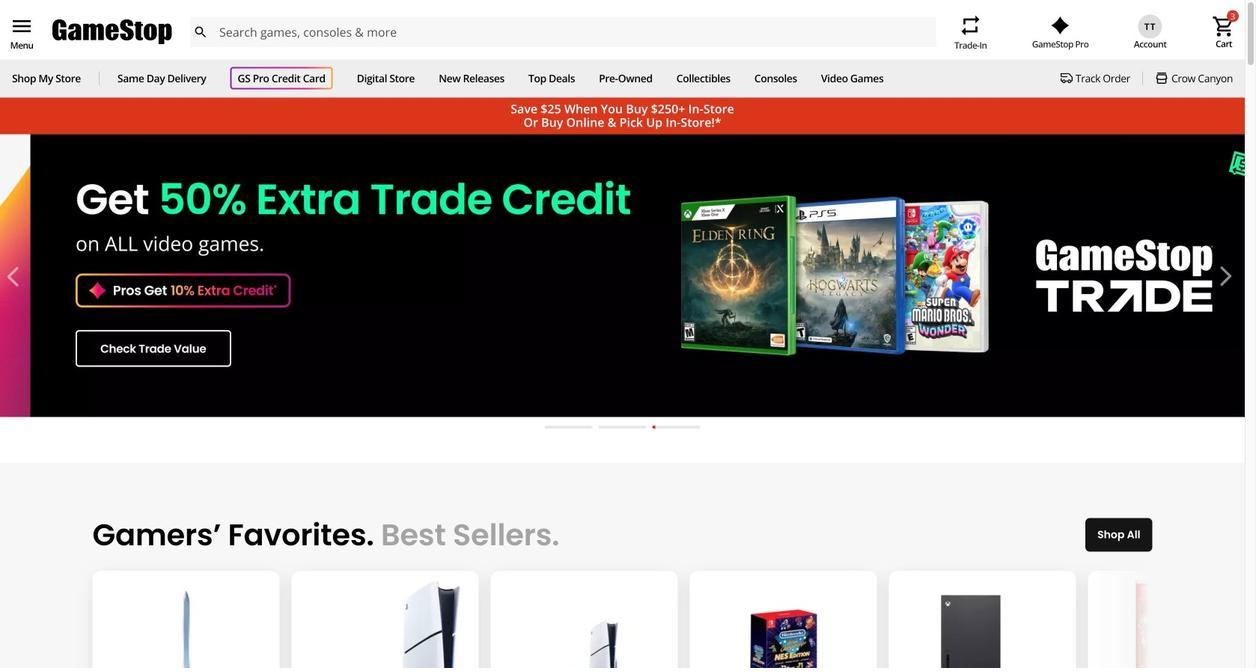 Task type: vqa. For each thing, say whether or not it's contained in the screenshot.
final fantasy 7 rebirth image
no



Task type: describe. For each thing, give the bounding box(es) containing it.
gamestop image
[[52, 18, 172, 46]]

the legend of zelda - master sword proplica image
[[111, 580, 261, 669]]

sony playstation 5 slim console digital edition image
[[310, 580, 460, 669]]

nintendo world championships: nes edition - nintendo switch deluxe image
[[709, 580, 859, 669]]

get 50% extra trade credit image
[[1, 135, 1246, 418]]

microsoft xbox series x console image
[[908, 580, 1058, 669]]



Task type: locate. For each thing, give the bounding box(es) containing it.
sony playstation 5 slim console disc edition image
[[510, 580, 659, 669]]

None search field
[[189, 17, 937, 47]]

Search games, consoles & more search field
[[219, 17, 910, 47]]

paper mario: the thousand-year door - nintendo switch image
[[1107, 580, 1257, 669]]

gamestop pro icon image
[[1051, 16, 1070, 34]]

tab list
[[537, 420, 708, 441]]



